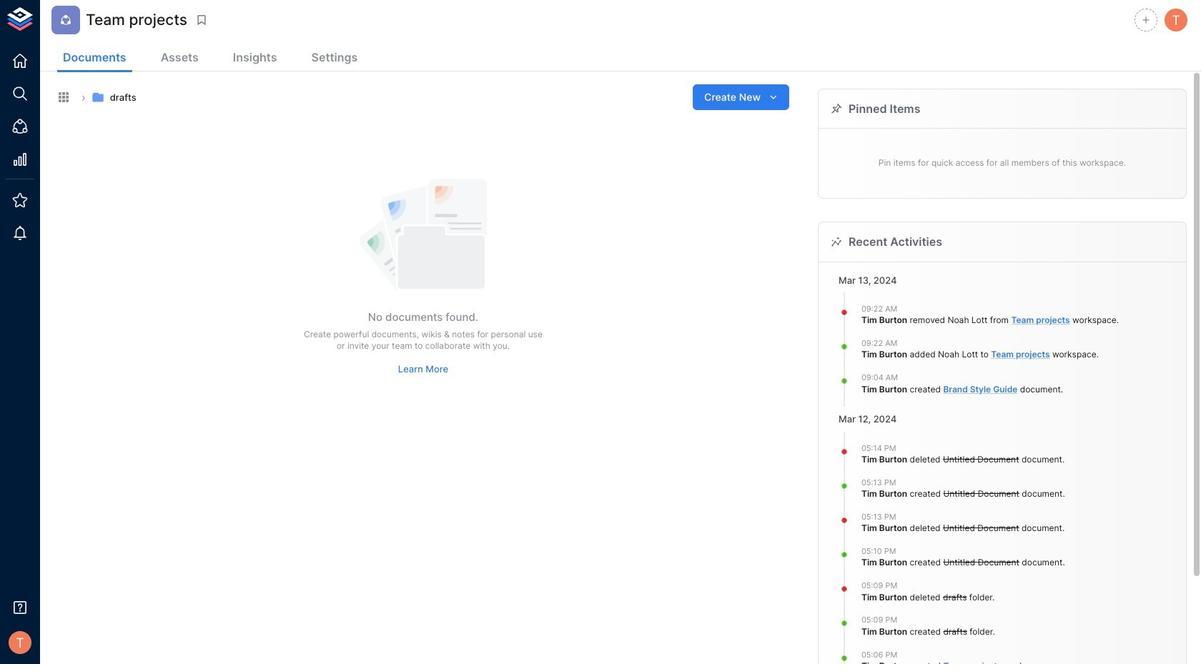 Task type: vqa. For each thing, say whether or not it's contained in the screenshot.
Bookmark 'image'
yes



Task type: describe. For each thing, give the bounding box(es) containing it.
bookmark image
[[195, 14, 208, 26]]



